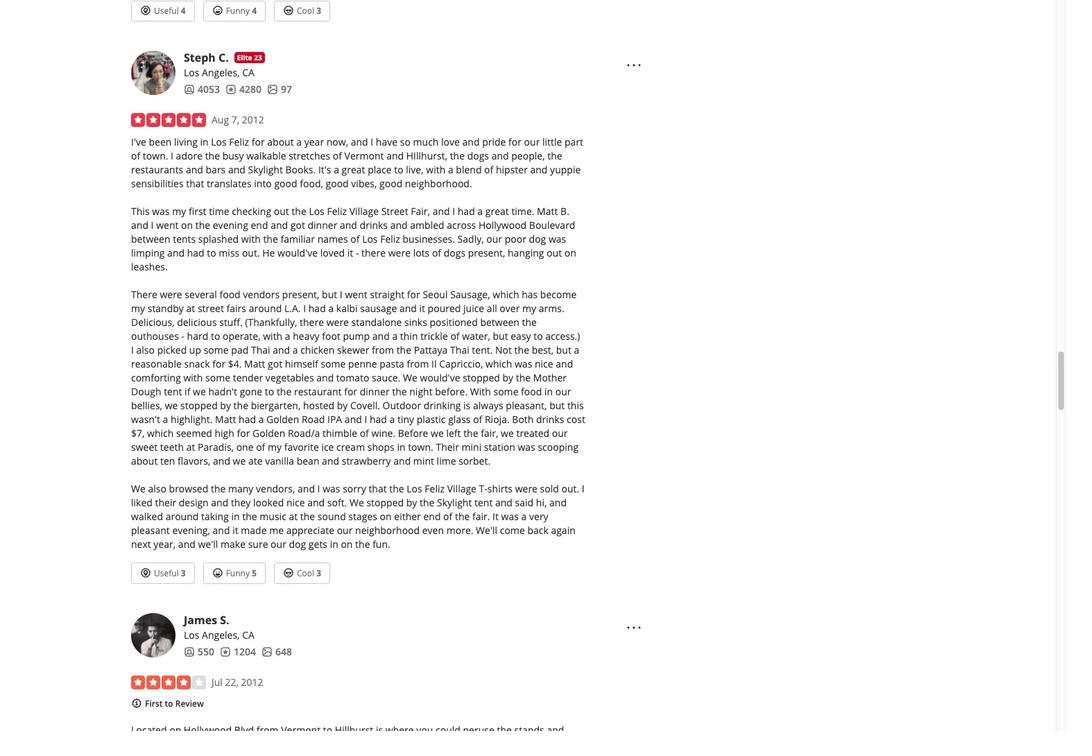 Task type: vqa. For each thing, say whether or not it's contained in the screenshot.
Club Crawl
no



Task type: describe. For each thing, give the bounding box(es) containing it.
hi,
[[536, 497, 547, 510]]

a left blend
[[448, 163, 454, 177]]

(thankfully,
[[245, 316, 297, 329]]

sweet
[[131, 441, 158, 454]]

and down standalone
[[373, 330, 390, 343]]

16 funny v2 image for funny 4
[[212, 5, 223, 16]]

for down the tomato
[[344, 385, 358, 399]]

our up this
[[556, 385, 572, 399]]

it inside there were several food vendors present, but i went straight for seoul sausage, which has become my standby at street fairs around l.a.  i had a kalbi sausage and it poured juice all over my arms. delicious, delicious stuff.  (thankfully, there were standalone sinks positioned between the outhouses - hard to operate, with a heavy foot pump and a thin trickle of water, but easy to access.) i also picked up some pad thai and a chicken skewer from the pattaya thai tent.  not the best, but a reasonable snack for $4.  matt got himself some penne pasta from il capriccio, which was nice and comforting with some tender vegetables and tomato sauce.  we would've stopped by the mother dough tent if we hadn't gone to the restaurant for dinner the night before.  with some food in our bellies, we stopped by the biergarten, hosted by covell.  outdoor drinking is always pleasant, but this wasn't a highlight.  matt had a golden road ipa and i had a tiny plastic glass of rioja.  both drinks cost $7, which seemed high for golden road/a thimble of wine.  before we left the fair, we treated our sweet teeth at paradis, one of my favorite ice cream shops in town.  their mini station was scooping about ten flavors, and we ate vanilla bean and strawberry and mint lime sorbet.
[[420, 302, 425, 315]]

some up hadn't
[[205, 372, 230, 385]]

$7,
[[131, 427, 145, 440]]

vendors
[[243, 288, 280, 301]]

and down covell.
[[345, 413, 362, 426]]

their
[[155, 497, 176, 510]]

$4.
[[228, 358, 242, 371]]

mint
[[414, 455, 434, 468]]

and down the this
[[131, 219, 149, 232]]

i've been living in los feliz for about a year now, and i have so much love and pride for our little part of town.  i adore the busy walkable stretches of vermont and hillhurst, the dogs and people, the restaurants and bars and skylight books.  it's a great place to live, with a blend of hipster and yuppie sensibilities that translates into good food, good vibes, good neighborhood.
[[131, 136, 584, 190]]

that inside "we also browsed the many vendors, and i was sorry that the los feliz village t-shirts were sold out.  i liked their design and they looked nice and soft.  we stopped by the skylight tent and said hi, and walked around taking in the music at the sound stages on either end of the fair.  it was a very pleasant evening, and it made me appreciate our neighborhood even more.  we'll come back again next year, and we'll make sure our dog gets in on the fun."
[[369, 483, 387, 496]]

of down now,
[[333, 149, 342, 163]]

had right the l.a.
[[309, 302, 326, 315]]

one
[[236, 441, 254, 454]]

we up station
[[501, 427, 514, 440]]

in down before
[[397, 441, 406, 454]]

yuppie
[[550, 163, 581, 177]]

now,
[[327, 136, 349, 149]]

hipster
[[496, 163, 528, 177]]

b.
[[561, 205, 570, 218]]

drinking
[[424, 399, 461, 413]]

to right first
[[165, 698, 173, 710]]

tent.
[[472, 344, 493, 357]]

0 horizontal spatial food
[[220, 288, 241, 301]]

0 vertical spatial golden
[[267, 413, 299, 426]]

and right love
[[463, 136, 480, 149]]

of down always
[[473, 413, 483, 426]]

and left mint
[[394, 455, 411, 468]]

street
[[198, 302, 224, 315]]

first
[[189, 205, 207, 218]]

1 vertical spatial matt
[[244, 358, 265, 371]]

first to review
[[145, 698, 204, 710]]

a down the biergarten,
[[259, 413, 264, 426]]

would've inside "this was my first time checking out the los feliz village street fair, and i had a great time.  matt b. and i went on the evening end and got dinner and drinks and ambled across hollywood boulevard between tents splashed with the familiar names of los feliz businesses.  sadly, our poor dog was limping and had to miss out.  he would've loved it - there were lots of dogs present, hanging out on leashes."
[[278, 247, 318, 260]]

my up the vanilla
[[268, 441, 282, 454]]

useful for useful 3
[[154, 568, 179, 579]]

1 vertical spatial at
[[186, 441, 195, 454]]

l.a.
[[285, 302, 301, 315]]

0 vertical spatial stopped
[[463, 372, 500, 385]]

some up always
[[494, 385, 519, 399]]

our inside "this was my first time checking out the los feliz village street fair, and i had a great time.  matt b. and i went on the evening end and got dinner and drinks and ambled across hollywood boulevard between tents splashed with the familiar names of los feliz businesses.  sadly, our poor dog was limping and had to miss out.  he would've loved it - there were lots of dogs present, hanging out on leashes."
[[487, 233, 503, 246]]

and up mother
[[556, 358, 573, 371]]

cool for 5
[[297, 568, 315, 579]]

a inside "this was my first time checking out the los feliz village street fair, and i had a great time.  matt b. and i went on the evening end and got dinner and drinks and ambled across hollywood boulevard between tents splashed with the familiar names of los feliz businesses.  sadly, our poor dog was limping and had to miss out.  he would've loved it - there were lots of dogs present, hanging out on leashes."
[[478, 205, 483, 218]]

we up the highlight. at the bottom of the page
[[165, 399, 178, 413]]

2 vertical spatial which
[[147, 427, 174, 440]]

ten
[[160, 455, 175, 468]]

we down the plastic
[[431, 427, 444, 440]]

trickle
[[421, 330, 448, 343]]

on up neighborhood at the left bottom
[[380, 510, 392, 524]]

was up come at the bottom left of the page
[[502, 510, 519, 524]]

dog inside "we also browsed the many vendors, and i was sorry that the los feliz village t-shirts were sold out.  i liked their design and they looked nice and soft.  we stopped by the skylight tent and said hi, and walked around taking in the music at the sound stages on either end of the fair.  it was a very pleasant evening, and it made me appreciate our neighborhood even more.  we'll come back again next year, and we'll make sure our dog gets in on the fun."
[[289, 538, 306, 551]]

rioja.
[[485, 413, 510, 426]]

i left adore
[[171, 149, 174, 163]]

to up best,
[[534, 330, 543, 343]]

a left "kalbi"
[[329, 302, 334, 315]]

mini
[[462, 441, 482, 454]]

i down bean at left bottom
[[318, 483, 320, 496]]

i down covell.
[[365, 413, 367, 426]]

appreciate
[[286, 524, 335, 537]]

photo of steph c. image
[[131, 51, 176, 95]]

but left this
[[550, 399, 565, 413]]

stuff.
[[219, 316, 243, 329]]

2 thai from the left
[[451, 344, 470, 357]]

and down adore
[[186, 163, 203, 177]]

but down access.)
[[557, 344, 572, 357]]

and up restaurant
[[317, 372, 334, 385]]

of left wine.
[[360, 427, 369, 440]]

i up "kalbi"
[[340, 288, 343, 301]]

end inside "we also browsed the many vendors, and i was sorry that the los feliz village t-shirts were sold out.  i liked their design and they looked nice and soft.  we stopped by the skylight tent and said hi, and walked around taking in the music at the sound stages on either end of the fair.  it was a very pleasant evening, and it made me appreciate our neighborhood even more.  we'll come back again next year, and we'll make sure our dog gets in on the fun."
[[424, 510, 441, 524]]

busy
[[223, 149, 244, 163]]

and down have
[[387, 149, 404, 163]]

in inside "i've been living in los feliz for about a year now, and i have so much love and pride for our little part of town.  i adore the busy walkable stretches of vermont and hillhurst, the dogs and people, the restaurants and bars and skylight books.  it's a great place to live, with a blend of hipster and yuppie sensibilities that translates into good food, good vibes, good neighborhood."
[[200, 136, 209, 149]]

leashes.
[[131, 261, 168, 274]]

16 useful v2 image for useful 3
[[140, 568, 151, 579]]

easy
[[511, 330, 531, 343]]

on up tents
[[181, 219, 193, 232]]

skylight inside "i've been living in los feliz for about a year now, and i have so much love and pride for our little part of town.  i adore the busy walkable stretches of vermont and hillhurst, the dogs and people, the restaurants and bars and skylight books.  it's a great place to live, with a blend of hipster and yuppie sensibilities that translates into good food, good vibes, good neighborhood."
[[248, 163, 283, 177]]

elite
[[237, 53, 252, 63]]

reviews element for steph c.
[[226, 83, 262, 97]]

to right hard
[[211, 330, 220, 343]]

550
[[198, 646, 214, 659]]

thin
[[400, 330, 418, 343]]

there inside there were several food vendors present, but i went straight for seoul sausage, which has become my standby at street fairs around l.a.  i had a kalbi sausage and it poured juice all over my arms. delicious, delicious stuff.  (thankfully, there were standalone sinks positioned between the outhouses - hard to operate, with a heavy foot pump and a thin trickle of water, but easy to access.) i also picked up some pad thai and a chicken skewer from the pattaya thai tent.  not the best, but a reasonable snack for $4.  matt got himself some penne pasta from il capriccio, which was nice and comforting with some tender vegetables and tomato sauce.  we would've stopped by the mother dough tent if we hadn't gone to the restaurant for dinner the night before.  with some food in our bellies, we stopped by the biergarten, hosted by covell.  outdoor drinking is always pleasant, but this wasn't a highlight.  matt had a golden road ipa and i had a tiny plastic glass of rioja.  both drinks cost $7, which seemed high for golden road/a thimble of wine.  before we left the fair, we treated our sweet teeth at paradis, one of my favorite ice cream shops in town.  their mini station was scooping about ten flavors, and we ate vanilla bean and strawberry and mint lime sorbet.
[[300, 316, 324, 329]]

7,
[[232, 113, 240, 127]]

0 vertical spatial at
[[186, 302, 195, 315]]

picked
[[157, 344, 187, 357]]

22,
[[225, 676, 239, 689]]

3 down evening,
[[181, 568, 186, 579]]

our inside "i've been living in los feliz for about a year now, and i have so much love and pride for our little part of town.  i adore the busy walkable stretches of vermont and hillhurst, the dogs and people, the restaurants and bars and skylight books.  it's a great place to live, with a blend of hipster and yuppie sensibilities that translates into good food, good vibes, good neighborhood."
[[524, 136, 540, 149]]

1 vertical spatial golden
[[253, 427, 285, 440]]

photos element for james s.
[[262, 646, 292, 659]]

los right names
[[362, 233, 378, 246]]

cool 3 for funny 4
[[297, 5, 321, 17]]

thimble
[[323, 427, 357, 440]]

skewer
[[337, 344, 370, 357]]

water,
[[462, 330, 491, 343]]

shops
[[368, 441, 395, 454]]

of right names
[[351, 233, 360, 246]]

foot
[[322, 330, 341, 343]]

and down paradis,
[[213, 455, 230, 468]]

neighborhood
[[355, 524, 420, 537]]

and up names
[[340, 219, 357, 232]]

feliz inside "we also browsed the many vendors, and i was sorry that the los feliz village t-shirts were sold out.  i liked their design and they looked nice and soft.  we stopped by the skylight tent and said hi, and walked around taking in the music at the sound stages on either end of the fair.  it was a very pleasant evening, and it made me appreciate our neighborhood even more.  we'll come back again next year, and we'll make sure our dog gets in on the fun."
[[425, 483, 445, 496]]

reasonable
[[131, 358, 182, 371]]

sausage
[[360, 302, 397, 315]]

1204
[[234, 646, 256, 659]]

5 star rating image
[[131, 113, 206, 127]]

town. inside "i've been living in los feliz for about a year now, and i have so much love and pride for our little part of town.  i adore the busy walkable stretches of vermont and hillhurst, the dogs and people, the restaurants and bars and skylight books.  it's a great place to live, with a blend of hipster and yuppie sensibilities that translates into good food, good vibes, good neighborhood."
[[143, 149, 168, 163]]

soft.
[[327, 497, 347, 510]]

were inside "we also browsed the many vendors, and i was sorry that the los feliz village t-shirts were sold out.  i liked their design and they looked nice and soft.  we stopped by the skylight tent and said hi, and walked around taking in the music at the sound stages on either end of the fair.  it was a very pleasant evening, and it made me appreciate our neighborhood even more.  we'll come back again next year, and we'll make sure our dog gets in on the fun."
[[515, 483, 538, 496]]

around inside there were several food vendors present, but i went straight for seoul sausage, which has become my standby at street fairs around l.a.  i had a kalbi sausage and it poured juice all over my arms. delicious, delicious stuff.  (thankfully, there were standalone sinks positioned between the outhouses - hard to operate, with a heavy foot pump and a thin trickle of water, but easy to access.) i also picked up some pad thai and a chicken skewer from the pattaya thai tent.  not the best, but a reasonable snack for $4.  matt got himself some penne pasta from il capriccio, which was nice and comforting with some tender vegetables and tomato sauce.  we would've stopped by the mother dough tent if we hadn't gone to the restaurant for dinner the night before.  with some food in our bellies, we stopped by the biergarten, hosted by covell.  outdoor drinking is always pleasant, but this wasn't a highlight.  matt had a golden road ipa and i had a tiny plastic glass of rioja.  both drinks cost $7, which seemed high for golden road/a thimble of wine.  before we left the fair, we treated our sweet teeth at paradis, one of my favorite ice cream shops in town.  their mini station was scooping about ten flavors, and we ate vanilla bean and strawberry and mint lime sorbet.
[[249, 302, 282, 315]]

useful 4
[[154, 5, 186, 17]]

there
[[131, 288, 157, 301]]

between inside there were several food vendors present, but i went straight for seoul sausage, which has become my standby at street fairs around l.a.  i had a kalbi sausage and it poured juice all over my arms. delicious, delicious stuff.  (thankfully, there were standalone sinks positioned between the outhouses - hard to operate, with a heavy foot pump and a thin trickle of water, but easy to access.) i also picked up some pad thai and a chicken skewer from the pattaya thai tent.  not the best, but a reasonable snack for $4.  matt got himself some penne pasta from il capriccio, which was nice and comforting with some tender vegetables and tomato sauce.  we would've stopped by the mother dough tent if we hadn't gone to the restaurant for dinner the night before.  with some food in our bellies, we stopped by the biergarten, hosted by covell.  outdoor drinking is always pleasant, but this wasn't a highlight.  matt had a golden road ipa and i had a tiny plastic glass of rioja.  both drinks cost $7, which seemed high for golden road/a thimble of wine.  before we left the fair, we treated our sweet teeth at paradis, one of my favorite ice cream shops in town.  their mini station was scooping about ten flavors, and we ate vanilla bean and strawberry and mint lime sorbet.
[[481, 316, 520, 329]]

walked
[[131, 510, 163, 524]]

16 cool v2 image
[[283, 568, 294, 579]]

and up vermont
[[351, 136, 368, 149]]

also inside there were several food vendors present, but i went straight for seoul sausage, which has become my standby at street fairs around l.a.  i had a kalbi sausage and it poured juice all over my arms. delicious, delicious stuff.  (thankfully, there were standalone sinks positioned between the outhouses - hard to operate, with a heavy foot pump and a thin trickle of water, but easy to access.) i also picked up some pad thai and a chicken skewer from the pattaya thai tent.  not the best, but a reasonable snack for $4.  matt got himself some penne pasta from il capriccio, which was nice and comforting with some tender vegetables and tomato sauce.  we would've stopped by the mother dough tent if we hadn't gone to the restaurant for dinner the night before.  with some food in our bellies, we stopped by the biergarten, hosted by covell.  outdoor drinking is always pleasant, but this wasn't a highlight.  matt had a golden road ipa and i had a tiny plastic glass of rioja.  both drinks cost $7, which seemed high for golden road/a thimble of wine.  before we left the fair, we treated our sweet teeth at paradis, one of my favorite ice cream shops in town.  their mini station was scooping about ten flavors, and we ate vanilla bean and strawberry and mint lime sorbet.
[[136, 344, 155, 357]]

my down there
[[131, 302, 145, 315]]

to up the biergarten,
[[265, 385, 274, 399]]

fair,
[[411, 205, 430, 218]]

a up himself
[[293, 344, 298, 357]]

it for that
[[233, 524, 239, 537]]

a left heavy
[[285, 330, 291, 343]]

3 good from the left
[[380, 177, 403, 190]]

hadn't
[[209, 385, 237, 399]]

biergarten,
[[251, 399, 301, 413]]

- inside there were several food vendors present, but i went straight for seoul sausage, which has become my standby at street fairs around l.a.  i had a kalbi sausage and it poured juice all over my arms. delicious, delicious stuff.  (thankfully, there were standalone sinks positioned between the outhouses - hard to operate, with a heavy foot pump and a thin trickle of water, but easy to access.) i also picked up some pad thai and a chicken skewer from the pattaya thai tent.  not the best, but a reasonable snack for $4.  matt got himself some penne pasta from il capriccio, which was nice and comforting with some tender vegetables and tomato sauce.  we would've stopped by the mother dough tent if we hadn't gone to the restaurant for dinner the night before.  with some food in our bellies, we stopped by the biergarten, hosted by covell.  outdoor drinking is always pleasant, but this wasn't a highlight.  matt had a golden road ipa and i had a tiny plastic glass of rioja.  both drinks cost $7, which seemed high for golden road/a thimble of wine.  before we left the fair, we treated our sweet teeth at paradis, one of my favorite ice cream shops in town.  their mini station was scooping about ten flavors, and we ate vanilla bean and strawberry and mint lime sorbet.
[[181, 330, 185, 343]]

it
[[493, 510, 499, 524]]

this was my first time checking out the los feliz village street fair, and i had a great time.  matt b. and i went on the evening end and got dinner and drinks and ambled across hollywood boulevard between tents splashed with the familiar names of los feliz businesses.  sadly, our poor dog was limping and had to miss out.  he would've loved it - there were lots of dogs present, hanging out on leashes.
[[131, 205, 577, 274]]

4 for funny 4
[[252, 5, 257, 17]]

i down outhouses
[[131, 344, 134, 357]]

our down me
[[271, 538, 287, 551]]

on right gets
[[341, 538, 353, 551]]

a right it's
[[334, 163, 339, 177]]

design
[[179, 497, 209, 510]]

a inside "we also browsed the many vendors, and i was sorry that the los feliz village t-shirts were sold out.  i liked their design and they looked nice and soft.  we stopped by the skylight tent and said hi, and walked around taking in the music at the sound stages on either end of the fair.  it was a very pleasant evening, and it made me appreciate our neighborhood even more.  we'll come back again next year, and we'll make sure our dog gets in on the fun."
[[522, 510, 527, 524]]

around inside "we also browsed the many vendors, and i was sorry that the los feliz village t-shirts were sold out.  i liked their design and they looked nice and soft.  we stopped by the skylight tent and said hi, and walked around taking in the music at the sound stages on either end of the fair.  it was a very pleasant evening, and it made me appreciate our neighborhood even more.  we'll come back again next year, and we'll make sure our dog gets in on the fun."
[[166, 510, 199, 524]]

and down evening,
[[178, 538, 196, 551]]

penne
[[348, 358, 377, 371]]

los down "food,"
[[309, 205, 325, 218]]

los inside james s. los angeles, ca
[[184, 629, 199, 642]]

a down access.)
[[574, 344, 580, 357]]

skylight inside "we also browsed the many vendors, and i was sorry that the los feliz village t-shirts were sold out.  i liked their design and they looked nice and soft.  we stopped by the skylight tent and said hi, and walked around taking in the music at the sound stages on either end of the fair.  it was a very pleasant evening, and it made me appreciate our neighborhood even more.  we'll come back again next year, and we'll make sure our dog gets in on the fun."
[[437, 497, 472, 510]]

in right gets
[[330, 538, 339, 551]]

for left seoul in the left of the page
[[407, 288, 420, 301]]

ambled
[[410, 219, 445, 232]]

reviews element for james s.
[[220, 646, 256, 659]]

in down they
[[231, 510, 240, 524]]

steph
[[184, 50, 216, 65]]

by down not
[[503, 372, 514, 385]]

covell.
[[351, 399, 380, 413]]

1 horizontal spatial we
[[350, 497, 364, 510]]

i right sold
[[582, 483, 585, 496]]

of inside "we also browsed the many vendors, and i was sorry that the los feliz village t-shirts were sold out.  i liked their design and they looked nice and soft.  we stopped by the skylight tent and said hi, and walked around taking in the music at the sound stages on either end of the fair.  it was a very pleasant evening, and it made me appreciate our neighborhood even more.  we'll come back again next year, and we'll make sure our dog gets in on the fun."
[[444, 510, 453, 524]]

0 horizontal spatial stopped
[[180, 399, 218, 413]]

feliz inside "i've been living in los feliz for about a year now, and i have so much love and pride for our little part of town.  i adore the busy walkable stretches of vermont and hillhurst, the dogs and people, the restaurants and bars and skylight books.  it's a great place to live, with a blend of hipster and yuppie sensibilities that translates into good food, good vibes, good neighborhood."
[[229, 136, 249, 149]]

more.
[[447, 524, 474, 537]]

pattaya
[[414, 344, 448, 357]]

sorry
[[343, 483, 366, 496]]

for up people,
[[509, 136, 522, 149]]

bellies,
[[131, 399, 162, 413]]

angeles, for elite
[[202, 66, 240, 79]]

funny for funny 4
[[226, 5, 250, 17]]

gone
[[240, 385, 263, 399]]

village inside "this was my first time checking out the los feliz village street fair, and i had a great time.  matt b. and i went on the evening end and got dinner and drinks and ambled across hollywood boulevard between tents splashed with the familiar names of los feliz businesses.  sadly, our poor dog was limping and had to miss out.  he would've loved it - there were lots of dogs present, hanging out on leashes."
[[350, 205, 379, 218]]

and up taking on the left bottom of the page
[[211, 497, 229, 510]]

drinks inside "this was my first time checking out the los feliz village street fair, and i had a great time.  matt b. and i went on the evening end and got dinner and drinks and ambled across hollywood boulevard between tents splashed with the familiar names of los feliz businesses.  sadly, our poor dog was limping and had to miss out.  he would've loved it - there were lots of dogs present, hanging out on leashes."
[[360, 219, 388, 232]]

was down best,
[[515, 358, 533, 371]]

a left "tiny"
[[390, 413, 395, 426]]

scooping
[[538, 441, 579, 454]]

1 vertical spatial out
[[547, 247, 562, 260]]

tents
[[173, 233, 196, 246]]

was down boulevard
[[549, 233, 567, 246]]

photos element for steph c.
[[267, 83, 292, 97]]

strawberry
[[342, 455, 391, 468]]

and up ambled
[[433, 205, 450, 218]]

my inside "this was my first time checking out the los feliz village street fair, and i had a great time.  matt b. and i went on the evening end and got dinner and drinks and ambled across hollywood boulevard between tents splashed with the familiar names of los feliz businesses.  sadly, our poor dog was limping and had to miss out.  he would've loved it - there were lots of dogs present, hanging out on leashes."
[[172, 205, 186, 218]]

me
[[269, 524, 284, 537]]

i left have
[[371, 136, 374, 149]]

drinks inside there were several food vendors present, but i went straight for seoul sausage, which has become my standby at street fairs around l.a.  i had a kalbi sausage and it poured juice all over my arms. delicious, delicious stuff.  (thankfully, there were standalone sinks positioned between the outhouses - hard to operate, with a heavy foot pump and a thin trickle of water, but easy to access.) i also picked up some pad thai and a chicken skewer from the pattaya thai tent.  not the best, but a reasonable snack for $4.  matt got himself some penne pasta from il capriccio, which was nice and comforting with some tender vegetables and tomato sauce.  we would've stopped by the mother dough tent if we hadn't gone to the restaurant for dinner the night before.  with some food in our bellies, we stopped by the biergarten, hosted by covell.  outdoor drinking is always pleasant, but this wasn't a highlight.  matt had a golden road ipa and i had a tiny plastic glass of rioja.  both drinks cost $7, which seemed high for golden road/a thimble of wine.  before we left the fair, we treated our sweet teeth at paradis, one of my favorite ice cream shops in town.  their mini station was scooping about ten flavors, and we ate vanilla bean and strawberry and mint lime sorbet.
[[537, 413, 565, 426]]

16 photos v2 image for steph c.
[[267, 84, 278, 95]]

16 photos v2 image for james s.
[[262, 647, 273, 658]]

got inside "this was my first time checking out the los feliz village street fair, and i had a great time.  matt b. and i went on the evening end and got dinner and drinks and ambled across hollywood boulevard between tents splashed with the familiar names of los feliz businesses.  sadly, our poor dog was limping and had to miss out.  he would've loved it - there were lots of dogs present, hanging out on leashes."
[[291, 219, 305, 232]]

restaurant
[[294, 385, 342, 399]]

if
[[185, 385, 190, 399]]

steph c. link
[[184, 50, 229, 65]]

wasn't
[[131, 413, 160, 426]]

familiar
[[281, 233, 315, 246]]

16 cool v2 image
[[283, 5, 294, 16]]

had up across
[[458, 205, 475, 218]]

had down tents
[[187, 247, 205, 260]]

with down 'snack'
[[184, 372, 203, 385]]

dog inside "this was my first time checking out the los feliz village street fair, and i had a great time.  matt b. and i went on the evening end and got dinner and drinks and ambled across hollywood boulevard between tents splashed with the familiar names of los feliz businesses.  sadly, our poor dog was limping and had to miss out.  he would've loved it - there were lots of dogs present, hanging out on leashes."
[[529, 233, 546, 246]]

it for village
[[348, 247, 354, 260]]

but up "kalbi"
[[322, 288, 338, 301]]

feliz down the street
[[380, 233, 400, 246]]

nice inside there were several food vendors present, but i went straight for seoul sausage, which has become my standby at street fairs around l.a.  i had a kalbi sausage and it poured juice all over my arms. delicious, delicious stuff.  (thankfully, there were standalone sinks positioned between the outhouses - hard to operate, with a heavy foot pump and a thin trickle of water, but easy to access.) i also picked up some pad thai and a chicken skewer from the pattaya thai tent.  not the best, but a reasonable snack for $4.  matt got himself some penne pasta from il capriccio, which was nice and comforting with some tender vegetables and tomato sauce.  we would've stopped by the mother dough tent if we hadn't gone to the restaurant for dinner the night before.  with some food in our bellies, we stopped by the biergarten, hosted by covell.  outdoor drinking is always pleasant, but this wasn't a highlight.  matt had a golden road ipa and i had a tiny plastic glass of rioja.  both drinks cost $7, which seemed high for golden road/a thimble of wine.  before we left the fair, we treated our sweet teeth at paradis, one of my favorite ice cream shops in town.  their mini station was scooping about ten flavors, and we ate vanilla bean and strawberry and mint lime sorbet.
[[535, 358, 554, 371]]

dogs inside "this was my first time checking out the los feliz village street fair, and i had a great time.  matt b. and i went on the evening end and got dinner and drinks and ambled across hollywood boulevard between tents splashed with the familiar names of los feliz businesses.  sadly, our poor dog was limping and had to miss out.  he would've loved it - there were lots of dogs present, hanging out on leashes."
[[444, 247, 466, 260]]

cool 3 for funny 5
[[297, 568, 321, 579]]

was up soft.
[[323, 483, 340, 496]]

sure
[[248, 538, 268, 551]]

our down sound
[[337, 524, 353, 537]]

lots
[[413, 247, 430, 260]]

time
[[209, 205, 229, 218]]

elite 23 link
[[234, 52, 265, 63]]

sensibilities
[[131, 177, 184, 190]]

night
[[410, 385, 433, 399]]

2012 for steph c.
[[242, 113, 264, 127]]

a left year
[[297, 136, 302, 149]]

0 vertical spatial which
[[493, 288, 520, 301]]

also inside "we also browsed the many vendors, and i was sorry that the los feliz village t-shirts were sold out.  i liked their design and they looked nice and soft.  we stopped by the skylight tent and said hi, and walked around taking in the music at the sound stages on either end of the fair.  it was a very pleasant evening, and it made me appreciate our neighborhood even more.  we'll come back again next year, and we'll make sure our dog gets in on the fun."
[[148, 483, 167, 496]]

and up sound
[[308, 497, 325, 510]]

ice
[[322, 441, 334, 454]]

3 for funny 4
[[317, 5, 321, 17]]

it's
[[319, 163, 331, 177]]

living
[[174, 136, 198, 149]]

and down ice
[[322, 455, 339, 468]]

street
[[382, 205, 409, 218]]

for up "one"
[[237, 427, 250, 440]]

been
[[149, 136, 172, 149]]

funny 4
[[226, 5, 257, 17]]

that inside "i've been living in los feliz for about a year now, and i have so much love and pride for our little part of town.  i adore the busy walkable stretches of vermont and hillhurst, the dogs and people, the restaurants and bars and skylight books.  it's a great place to live, with a blend of hipster and yuppie sensibilities that translates into good food, good vibes, good neighborhood."
[[186, 177, 204, 190]]

were up foot
[[327, 316, 349, 329]]

menu image
[[626, 620, 643, 636]]

sold
[[540, 483, 559, 496]]

and down tents
[[167, 247, 185, 260]]

and up familiar
[[271, 219, 288, 232]]

stretches
[[289, 149, 330, 163]]

this
[[568, 399, 584, 413]]



Task type: locate. For each thing, give the bounding box(es) containing it.
some right up at the top left of page
[[204, 344, 229, 357]]

0 horizontal spatial would've
[[278, 247, 318, 260]]

plastic
[[417, 413, 446, 426]]

friends element containing 4053
[[184, 83, 220, 97]]

ca inside elite 23 los angeles, ca
[[242, 66, 255, 79]]

but
[[322, 288, 338, 301], [493, 330, 509, 343], [557, 344, 572, 357], [550, 399, 565, 413]]

friends element
[[184, 83, 220, 97], [184, 646, 214, 659]]

books.
[[286, 163, 316, 177]]

dinner up names
[[308, 219, 338, 232]]

0 vertical spatial out
[[274, 205, 289, 218]]

about inside there were several food vendors present, but i went straight for seoul sausage, which has become my standby at street fairs around l.a.  i had a kalbi sausage and it poured juice all over my arms. delicious, delicious stuff.  (thankfully, there were standalone sinks positioned between the outhouses - hard to operate, with a heavy foot pump and a thin trickle of water, but easy to access.) i also picked up some pad thai and a chicken skewer from the pattaya thai tent.  not the best, but a reasonable snack for $4.  matt got himself some penne pasta from il capriccio, which was nice and comforting with some tender vegetables and tomato sauce.  we would've stopped by the mother dough tent if we hadn't gone to the restaurant for dinner the night before.  with some food in our bellies, we stopped by the biergarten, hosted by covell.  outdoor drinking is always pleasant, but this wasn't a highlight.  matt had a golden road ipa and i had a tiny plastic glass of rioja.  both drinks cost $7, which seemed high for golden road/a thimble of wine.  before we left the fair, we treated our sweet teeth at paradis, one of my favorite ice cream shops in town.  their mini station was scooping about ten flavors, and we ate vanilla bean and strawberry and mint lime sorbet.
[[131, 455, 158, 468]]

1 horizontal spatial dog
[[529, 233, 546, 246]]

0 vertical spatial dogs
[[468, 149, 489, 163]]

got up vegetables
[[268, 358, 283, 371]]

0 horizontal spatial great
[[342, 163, 365, 177]]

16 photos v2 image
[[267, 84, 278, 95], [262, 647, 273, 658]]

c.
[[219, 50, 229, 65]]

0 vertical spatial 16 photos v2 image
[[267, 84, 278, 95]]

2 useful from the top
[[154, 568, 179, 579]]

we inside there were several food vendors present, but i went straight for seoul sausage, which has become my standby at street fairs around l.a.  i had a kalbi sausage and it poured juice all over my arms. delicious, delicious stuff.  (thankfully, there were standalone sinks positioned between the outhouses - hard to operate, with a heavy foot pump and a thin trickle of water, but easy to access.) i also picked up some pad thai and a chicken skewer from the pattaya thai tent.  not the best, but a reasonable snack for $4.  matt got himself some penne pasta from il capriccio, which was nice and comforting with some tender vegetables and tomato sauce.  we would've stopped by the mother dough tent if we hadn't gone to the restaurant for dinner the night before.  with some food in our bellies, we stopped by the biergarten, hosted by covell.  outdoor drinking is always pleasant, but this wasn't a highlight.  matt had a golden road ipa and i had a tiny plastic glass of rioja.  both drinks cost $7, which seemed high for golden road/a thimble of wine.  before we left the fair, we treated our sweet teeth at paradis, one of my favorite ice cream shops in town.  their mini station was scooping about ten flavors, and we ate vanilla bean and strawberry and mint lime sorbet.
[[403, 372, 418, 385]]

1 horizontal spatial food
[[521, 385, 542, 399]]

wine.
[[372, 427, 396, 440]]

got inside there were several food vendors present, but i went straight for seoul sausage, which has become my standby at street fairs around l.a.  i had a kalbi sausage and it poured juice all over my arms. delicious, delicious stuff.  (thankfully, there were standalone sinks positioned between the outhouses - hard to operate, with a heavy foot pump and a thin trickle of water, but easy to access.) i also picked up some pad thai and a chicken skewer from the pattaya thai tent.  not the best, but a reasonable snack for $4.  matt got himself some penne pasta from il capriccio, which was nice and comforting with some tender vegetables and tomato sauce.  we would've stopped by the mother dough tent if we hadn't gone to the restaurant for dinner the night before.  with some food in our bellies, we stopped by the biergarten, hosted by covell.  outdoor drinking is always pleasant, but this wasn't a highlight.  matt had a golden road ipa and i had a tiny plastic glass of rioja.  both drinks cost $7, which seemed high for golden road/a thimble of wine.  before we left the fair, we treated our sweet teeth at paradis, one of my favorite ice cream shops in town.  their mini station was scooping about ten flavors, and we ate vanilla bean and strawberry and mint lime sorbet.
[[268, 358, 283, 371]]

2 good from the left
[[326, 177, 349, 190]]

between
[[131, 233, 170, 246], [481, 316, 520, 329]]

ca for 23
[[242, 66, 255, 79]]

bean
[[297, 455, 320, 468]]

out. inside "we also browsed the many vendors, and i was sorry that the los feliz village t-shirts were sold out.  i liked their design and they looked nice and soft.  we stopped by the skylight tent and said hi, and walked around taking in the music at the sound stages on either end of the fair.  it was a very pleasant evening, and it made me appreciate our neighborhood even more.  we'll come back again next year, and we'll make sure our dog gets in on the fun."
[[562, 483, 580, 496]]

23
[[254, 53, 262, 63]]

photos element containing 648
[[262, 646, 292, 659]]

from left il
[[407, 358, 429, 371]]

menu image
[[626, 57, 643, 74]]

a
[[297, 136, 302, 149], [334, 163, 339, 177], [448, 163, 454, 177], [478, 205, 483, 218], [329, 302, 334, 315], [285, 330, 291, 343], [392, 330, 398, 343], [293, 344, 298, 357], [574, 344, 580, 357], [163, 413, 168, 426], [259, 413, 264, 426], [390, 413, 395, 426], [522, 510, 527, 524]]

was
[[152, 205, 170, 218], [549, 233, 567, 246], [515, 358, 533, 371], [518, 441, 536, 454], [323, 483, 340, 496], [502, 510, 519, 524]]

0 vertical spatial useful
[[154, 5, 179, 17]]

lime
[[437, 455, 456, 468]]

so
[[400, 136, 411, 149]]

pride
[[482, 136, 506, 149]]

our down hollywood
[[487, 233, 503, 246]]

of down i've
[[131, 149, 140, 163]]

time.
[[512, 205, 535, 218]]

friends element containing 550
[[184, 646, 214, 659]]

village left t-
[[448, 483, 477, 496]]

matt up high at left
[[215, 413, 236, 426]]

0 horizontal spatial matt
[[215, 413, 236, 426]]

a down said
[[522, 510, 527, 524]]

end
[[251, 219, 268, 232], [424, 510, 441, 524]]

of down positioned
[[451, 330, 460, 343]]

also
[[136, 344, 155, 357], [148, 483, 167, 496]]

angeles, inside elite 23 los angeles, ca
[[202, 66, 240, 79]]

1 cool from the top
[[297, 5, 315, 17]]

walkable
[[247, 149, 286, 163]]

1 16 funny v2 image from the top
[[212, 5, 223, 16]]

1 friends element from the top
[[184, 83, 220, 97]]

tent inside there were several food vendors present, but i went straight for seoul sausage, which has become my standby at street fairs around l.a.  i had a kalbi sausage and it poured juice all over my arms. delicious, delicious stuff.  (thankfully, there were standalone sinks positioned between the outhouses - hard to operate, with a heavy foot pump and a thin trickle of water, but easy to access.) i also picked up some pad thai and a chicken skewer from the pattaya thai tent.  not the best, but a reasonable snack for $4.  matt got himself some penne pasta from il capriccio, which was nice and comforting with some tender vegetables and tomato sauce.  we would've stopped by the mother dough tent if we hadn't gone to the restaurant for dinner the night before.  with some food in our bellies, we stopped by the biergarten, hosted by covell.  outdoor drinking is always pleasant, but this wasn't a highlight.  matt had a golden road ipa and i had a tiny plastic glass of rioja.  both drinks cost $7, which seemed high for golden road/a thimble of wine.  before we left the fair, we treated our sweet teeth at paradis, one of my favorite ice cream shops in town.  their mini station was scooping about ten flavors, and we ate vanilla bean and strawberry and mint lime sorbet.
[[164, 385, 182, 399]]

friends element down james
[[184, 646, 214, 659]]

said
[[515, 497, 534, 510]]

to inside "this was my first time checking out the los feliz village street fair, and i had a great time.  matt b. and i went on the evening end and got dinner and drinks and ambled across hollywood boulevard between tents splashed with the familiar names of los feliz businesses.  sadly, our poor dog was limping and had to miss out.  he would've loved it - there were lots of dogs present, hanging out on leashes."
[[207, 247, 216, 260]]

0 horizontal spatial skylight
[[248, 163, 283, 177]]

tender
[[233, 372, 263, 385]]

dinner inside "this was my first time checking out the los feliz village street fair, and i had a great time.  matt b. and i went on the evening end and got dinner and drinks and ambled across hollywood boulevard between tents splashed with the familiar names of los feliz businesses.  sadly, our poor dog was limping and had to miss out.  he would've loved it - there were lots of dogs present, hanging out on leashes."
[[308, 219, 338, 232]]

a right wasn't at the bottom left of page
[[163, 413, 168, 426]]

i right the l.a.
[[303, 302, 306, 315]]

4280
[[239, 83, 262, 96]]

across
[[447, 219, 476, 232]]

2 vertical spatial it
[[233, 524, 239, 537]]

ca inside james s. los angeles, ca
[[242, 629, 255, 642]]

was right the this
[[152, 205, 170, 218]]

16 funny v2 image for funny 5
[[212, 568, 223, 579]]

0 vertical spatial that
[[186, 177, 204, 190]]

dinner up covell.
[[360, 385, 390, 399]]

and down bean at left bottom
[[298, 483, 315, 496]]

make
[[221, 538, 246, 551]]

1 vertical spatial dinner
[[360, 385, 390, 399]]

not
[[496, 344, 512, 357]]

0 horizontal spatial present,
[[282, 288, 320, 301]]

boulevard
[[529, 219, 576, 232]]

0 horizontal spatial town.
[[143, 149, 168, 163]]

16 useful v2 image for useful 4
[[140, 5, 151, 16]]

sauce.
[[372, 372, 401, 385]]

1 vertical spatial which
[[486, 358, 512, 371]]

los up either
[[407, 483, 423, 496]]

before
[[398, 427, 429, 440]]

present, inside there were several food vendors present, but i went straight for seoul sausage, which has become my standby at street fairs around l.a.  i had a kalbi sausage and it poured juice all over my arms. delicious, delicious stuff.  (thankfully, there were standalone sinks positioned between the outhouses - hard to operate, with a heavy foot pump and a thin trickle of water, but easy to access.) i also picked up some pad thai and a chicken skewer from the pattaya thai tent.  not the best, but a reasonable snack for $4.  matt got himself some penne pasta from il capriccio, which was nice and comforting with some tender vegetables and tomato sauce.  we would've stopped by the mother dough tent if we hadn't gone to the restaurant for dinner the night before.  with some food in our bellies, we stopped by the biergarten, hosted by covell.  outdoor drinking is always pleasant, but this wasn't a highlight.  matt had a golden road ipa and i had a tiny plastic glass of rioja.  both drinks cost $7, which seemed high for golden road/a thimble of wine.  before we left the fair, we treated our sweet teeth at paradis, one of my favorite ice cream shops in town.  their mini station was scooping about ten flavors, and we ate vanilla bean and strawberry and mint lime sorbet.
[[282, 288, 320, 301]]

some down the chicken
[[321, 358, 346, 371]]

1 horizontal spatial that
[[369, 483, 387, 496]]

had up wine.
[[370, 413, 387, 426]]

0 horizontal spatial between
[[131, 233, 170, 246]]

out. inside "this was my first time checking out the los feliz village street fair, and i had a great time.  matt b. and i went on the evening end and got dinner and drinks and ambled across hollywood boulevard between tents splashed with the familiar names of los feliz businesses.  sadly, our poor dog was limping and had to miss out.  he would've loved it - there were lots of dogs present, hanging out on leashes."
[[242, 247, 260, 260]]

0 vertical spatial cool 3
[[297, 5, 321, 17]]

los down steph
[[184, 66, 199, 79]]

0 horizontal spatial around
[[166, 510, 199, 524]]

1 vertical spatial reviews element
[[220, 646, 256, 659]]

1 4 from the left
[[181, 5, 186, 17]]

0 horizontal spatial 4
[[181, 5, 186, 17]]

to inside "i've been living in los feliz for about a year now, and i have so much love and pride for our little part of town.  i adore the busy walkable stretches of vermont and hillhurst, the dogs and people, the restaurants and bars and skylight books.  it's a great place to live, with a blend of hipster and yuppie sensibilities that translates into good food, good vibes, good neighborhood."
[[394, 163, 404, 177]]

feliz down mint
[[425, 483, 445, 496]]

were inside "this was my first time checking out the los feliz village street fair, and i had a great time.  matt b. and i went on the evening end and got dinner and drinks and ambled across hollywood boulevard between tents splashed with the familiar names of los feliz businesses.  sadly, our poor dog was limping and had to miss out.  he would've loved it - there were lots of dogs present, hanging out on leashes."
[[388, 247, 411, 260]]

2 angeles, from the top
[[202, 629, 240, 642]]

1 good from the left
[[274, 177, 297, 190]]

out.
[[242, 247, 260, 260], [562, 483, 580, 496]]

photos element containing 97
[[267, 83, 292, 97]]

operate,
[[223, 330, 261, 343]]

16 friends v2 image
[[184, 647, 195, 658]]

standby
[[148, 302, 184, 315]]

always
[[473, 399, 504, 413]]

16 first v2 image
[[131, 698, 142, 709]]

16 review v2 image left 1204
[[220, 647, 231, 658]]

matt
[[537, 205, 558, 218], [244, 358, 265, 371], [215, 413, 236, 426]]

pasta
[[380, 358, 405, 371]]

nice inside "we also browsed the many vendors, and i was sorry that the los feliz village t-shirts were sold out.  i liked their design and they looked nice and soft.  we stopped by the skylight tent and said hi, and walked around taking in the music at the sound stages on either end of the fair.  it was a very pleasant evening, and it made me appreciate our neighborhood even more.  we'll come back again next year, and we'll make sure our dog gets in on the fun."
[[287, 497, 305, 510]]

photos element right 1204
[[262, 646, 292, 659]]

2 cool 3 from the top
[[297, 568, 321, 579]]

feliz
[[229, 136, 249, 149], [327, 205, 347, 218], [380, 233, 400, 246], [425, 483, 445, 496]]

1 vertical spatial useful
[[154, 568, 179, 579]]

1 vertical spatial would've
[[420, 372, 461, 385]]

and down people,
[[531, 163, 548, 177]]

0 horizontal spatial good
[[274, 177, 297, 190]]

0 horizontal spatial there
[[300, 316, 324, 329]]

ca down elite 23 link
[[242, 66, 255, 79]]

out right the "checking"
[[274, 205, 289, 218]]

1 horizontal spatial town.
[[408, 441, 434, 454]]

1 vertical spatial tent
[[475, 497, 493, 510]]

and up sinks
[[400, 302, 417, 315]]

stopped up the highlight. at the bottom of the page
[[180, 399, 218, 413]]

0 vertical spatial photos element
[[267, 83, 292, 97]]

1 horizontal spatial end
[[424, 510, 441, 524]]

1 thai from the left
[[251, 344, 270, 357]]

went inside there were several food vendors present, but i went straight for seoul sausage, which has become my standby at street fairs around l.a.  i had a kalbi sausage and it poured juice all over my arms. delicious, delicious stuff.  (thankfully, there were standalone sinks positioned between the outhouses - hard to operate, with a heavy foot pump and a thin trickle of water, but easy to access.) i also picked up some pad thai and a chicken skewer from the pattaya thai tent.  not the best, but a reasonable snack for $4.  matt got himself some penne pasta from il capriccio, which was nice and comforting with some tender vegetables and tomato sauce.  we would've stopped by the mother dough tent if we hadn't gone to the restaurant for dinner the night before.  with some food in our bellies, we stopped by the biergarten, hosted by covell.  outdoor drinking is always pleasant, but this wasn't a highlight.  matt had a golden road ipa and i had a tiny plastic glass of rioja.  both drinks cost $7, which seemed high for golden road/a thimble of wine.  before we left the fair, we treated our sweet teeth at paradis, one of my favorite ice cream shops in town.  their mini station was scooping about ten flavors, and we ate vanilla bean and strawberry and mint lime sorbet.
[[345, 288, 368, 301]]

town. inside there were several food vendors present, but i went straight for seoul sausage, which has become my standby at street fairs around l.a.  i had a kalbi sausage and it poured juice all over my arms. delicious, delicious stuff.  (thankfully, there were standalone sinks positioned between the outhouses - hard to operate, with a heavy foot pump and a thin trickle of water, but easy to access.) i also picked up some pad thai and a chicken skewer from the pattaya thai tent.  not the best, but a reasonable snack for $4.  matt got himself some penne pasta from il capriccio, which was nice and comforting with some tender vegetables and tomato sauce.  we would've stopped by the mother dough tent if we hadn't gone to the restaurant for dinner the night before.  with some food in our bellies, we stopped by the biergarten, hosted by covell.  outdoor drinking is always pleasant, but this wasn't a highlight.  matt had a golden road ipa and i had a tiny plastic glass of rioja.  both drinks cost $7, which seemed high for golden road/a thimble of wine.  before we left the fair, we treated our sweet teeth at paradis, one of my favorite ice cream shops in town.  their mini station was scooping about ten flavors, and we ate vanilla bean and strawberry and mint lime sorbet.
[[408, 441, 434, 454]]

i up across
[[453, 205, 455, 218]]

0 horizontal spatial from
[[372, 344, 394, 357]]

1 vertical spatial ca
[[242, 629, 255, 642]]

1 vertical spatial village
[[448, 483, 477, 496]]

it inside "this was my first time checking out the los feliz village street fair, and i had a great time.  matt b. and i went on the evening end and got dinner and drinks and ambled across hollywood boulevard between tents splashed with the familiar names of los feliz businesses.  sadly, our poor dog was limping and had to miss out.  he would've loved it - there were lots of dogs present, hanging out on leashes."
[[348, 247, 354, 260]]

nice down best,
[[535, 358, 554, 371]]

for up walkable
[[252, 136, 265, 149]]

there right loved
[[362, 247, 386, 260]]

translates
[[207, 177, 252, 190]]

1 vertical spatial friends element
[[184, 646, 214, 659]]

1 horizontal spatial about
[[267, 136, 294, 149]]

0 vertical spatial present,
[[468, 247, 506, 260]]

went up tents
[[156, 219, 179, 232]]

it up sinks
[[420, 302, 425, 315]]

year,
[[154, 538, 176, 551]]

dog up hanging
[[529, 233, 546, 246]]

16 review v2 image for james s.
[[220, 647, 231, 658]]

16 review v2 image
[[226, 84, 237, 95], [220, 647, 231, 658]]

went inside "this was my first time checking out the los feliz village street fair, and i had a great time.  matt b. and i went on the evening end and got dinner and drinks and ambled across hollywood boulevard between tents splashed with the familiar names of los feliz businesses.  sadly, our poor dog was limping and had to miss out.  he would've loved it - there were lots of dogs present, hanging out on leashes."
[[156, 219, 179, 232]]

to left live,
[[394, 163, 404, 177]]

made
[[241, 524, 267, 537]]

my
[[172, 205, 186, 218], [131, 302, 145, 315], [523, 302, 537, 315], [268, 441, 282, 454]]

1 useful from the top
[[154, 5, 179, 17]]

great inside "i've been living in los feliz for about a year now, and i have so much love and pride for our little part of town.  i adore the busy walkable stretches of vermont and hillhurst, the dogs and people, the restaurants and bars and skylight books.  it's a great place to live, with a blend of hipster and yuppie sensibilities that translates into good food, good vibes, good neighborhood."
[[342, 163, 365, 177]]

from
[[372, 344, 394, 357], [407, 358, 429, 371]]

thai
[[251, 344, 270, 357], [451, 344, 470, 357]]

1 horizontal spatial nice
[[535, 358, 554, 371]]

reviews element containing 1204
[[220, 646, 256, 659]]

0 vertical spatial drinks
[[360, 219, 388, 232]]

4 left 16 cool v2 image
[[252, 5, 257, 17]]

little
[[543, 136, 562, 149]]

0 horizontal spatial out.
[[242, 247, 260, 260]]

of up the more.
[[444, 510, 453, 524]]

1 angeles, from the top
[[202, 66, 240, 79]]

there up heavy
[[300, 316, 324, 329]]

1 vertical spatial 2012
[[241, 676, 263, 689]]

jul 22, 2012
[[212, 676, 263, 689]]

at inside "we also browsed the many vendors, and i was sorry that the los feliz village t-shirts were sold out.  i liked their design and they looked nice and soft.  we stopped by the skylight tent and said hi, and walked around taking in the music at the sound stages on either end of the fair.  it was a very pleasant evening, and it made me appreciate our neighborhood even more.  we'll come back again next year, and we'll make sure our dog gets in on the fun."
[[289, 510, 298, 524]]

1 vertical spatial dog
[[289, 538, 306, 551]]

1 horizontal spatial out
[[547, 247, 562, 260]]

0 vertical spatial town.
[[143, 149, 168, 163]]

2 vertical spatial matt
[[215, 413, 236, 426]]

by down hadn't
[[220, 399, 231, 413]]

0 vertical spatial out.
[[242, 247, 260, 260]]

2 ca from the top
[[242, 629, 255, 642]]

of right lots
[[432, 247, 442, 260]]

ca for s.
[[242, 629, 255, 642]]

also up their
[[148, 483, 167, 496]]

1 vertical spatial food
[[521, 385, 542, 399]]

out
[[274, 205, 289, 218], [547, 247, 562, 260]]

0 vertical spatial got
[[291, 219, 305, 232]]

0 vertical spatial cool
[[297, 5, 315, 17]]

tent inside "we also browsed the many vendors, and i was sorry that the los feliz village t-shirts were sold out.  i liked their design and they looked nice and soft.  we stopped by the skylight tent and said hi, and walked around taking in the music at the sound stages on either end of the fair.  it was a very pleasant evening, and it made me appreciate our neighborhood even more.  we'll come back again next year, and we'll make sure our dog gets in on the fun."
[[475, 497, 493, 510]]

present, up the l.a.
[[282, 288, 320, 301]]

0 horizontal spatial end
[[251, 219, 268, 232]]

1 horizontal spatial 4
[[252, 5, 257, 17]]

0 vertical spatial nice
[[535, 358, 554, 371]]

i
[[371, 136, 374, 149], [171, 149, 174, 163], [453, 205, 455, 218], [151, 219, 154, 232], [340, 288, 343, 301], [303, 302, 306, 315], [131, 344, 134, 357], [365, 413, 367, 426], [318, 483, 320, 496], [582, 483, 585, 496]]

1 vertical spatial 16 useful v2 image
[[140, 568, 151, 579]]

1 ca from the top
[[242, 66, 255, 79]]

into
[[254, 177, 272, 190]]

aug
[[212, 113, 229, 127]]

angeles,
[[202, 66, 240, 79], [202, 629, 240, 642]]

1 vertical spatial drinks
[[537, 413, 565, 426]]

fair.
[[473, 510, 490, 524]]

of
[[131, 149, 140, 163], [333, 149, 342, 163], [485, 163, 494, 177], [351, 233, 360, 246], [432, 247, 442, 260], [451, 330, 460, 343], [473, 413, 483, 426], [360, 427, 369, 440], [256, 441, 265, 454], [444, 510, 453, 524]]

matt inside "this was my first time checking out the los feliz village street fair, and i had a great time.  matt b. and i went on the evening end and got dinner and drinks and ambled across hollywood boulevard between tents splashed with the familiar names of los feliz businesses.  sadly, our poor dog was limping and had to miss out.  he would've loved it - there were lots of dogs present, hanging out on leashes."
[[537, 205, 558, 218]]

los inside "we also browsed the many vendors, and i was sorry that the los feliz village t-shirts were sold out.  i liked their design and they looked nice and soft.  we stopped by the skylight tent and said hi, and walked around taking in the music at the sound stages on either end of the fair.  it was a very pleasant evening, and it made me appreciate our neighborhood even more.  we'll come back again next year, and we'll make sure our dog gets in on the fun."
[[407, 483, 423, 496]]

0 horizontal spatial it
[[233, 524, 239, 537]]

2 vertical spatial stopped
[[367, 497, 404, 510]]

funny for funny 5
[[226, 568, 250, 579]]

gets
[[309, 538, 328, 551]]

2 16 funny v2 image from the top
[[212, 568, 223, 579]]

0 vertical spatial matt
[[537, 205, 558, 218]]

0 horizontal spatial got
[[268, 358, 283, 371]]

16 useful v2 image
[[140, 5, 151, 16], [140, 568, 151, 579]]

1 vertical spatial 16 review v2 image
[[220, 647, 231, 658]]

1 16 useful v2 image from the top
[[140, 5, 151, 16]]

1 cool 3 from the top
[[297, 5, 321, 17]]

limping
[[131, 247, 165, 260]]

at
[[186, 302, 195, 315], [186, 441, 195, 454], [289, 510, 298, 524]]

seoul
[[423, 288, 448, 301]]

we down sorry
[[350, 497, 364, 510]]

which up the teeth
[[147, 427, 174, 440]]

2 funny from the top
[[226, 568, 250, 579]]

matt up tender at the bottom left
[[244, 358, 265, 371]]

cool 3 right 16 cool v2 image
[[297, 5, 321, 17]]

flavors,
[[178, 455, 211, 468]]

we also browsed the many vendors, and i was sorry that the los feliz village t-shirts were sold out.  i liked their design and they looked nice and soft.  we stopped by the skylight tent and said hi, and walked around taking in the music at the sound stages on either end of the fair.  it was a very pleasant evening, and it made me appreciate our neighborhood even more.  we'll come back again next year, and we'll make sure our dog gets in on the fun.
[[131, 483, 585, 551]]

0 vertical spatial angeles,
[[202, 66, 240, 79]]

to down splashed
[[207, 247, 216, 260]]

1 funny from the top
[[226, 5, 250, 17]]

1 vertical spatial -
[[181, 330, 185, 343]]

were
[[388, 247, 411, 260], [160, 288, 182, 301], [327, 316, 349, 329], [515, 483, 538, 496]]

1 horizontal spatial matt
[[244, 358, 265, 371]]

a left thin at top left
[[392, 330, 398, 343]]

we up the liked
[[131, 483, 146, 496]]

photos element
[[267, 83, 292, 97], [262, 646, 292, 659]]

snack
[[184, 358, 210, 371]]

from up pasta
[[372, 344, 394, 357]]

shirts
[[488, 483, 513, 496]]

that
[[186, 177, 204, 190], [369, 483, 387, 496]]

16 friends v2 image
[[184, 84, 195, 95]]

cool right 16 cool v2 icon
[[297, 568, 315, 579]]

2012 for james s.
[[241, 676, 263, 689]]

music
[[260, 510, 287, 524]]

their
[[436, 441, 459, 454]]

1 vertical spatial we
[[131, 483, 146, 496]]

with
[[470, 385, 491, 399]]

and down busy
[[228, 163, 246, 177]]

looked
[[253, 497, 284, 510]]

2 horizontal spatial good
[[380, 177, 403, 190]]

0 vertical spatial funny
[[226, 5, 250, 17]]

skylight
[[248, 163, 283, 177], [437, 497, 472, 510]]

even
[[423, 524, 444, 537]]

1 horizontal spatial dinner
[[360, 385, 390, 399]]

1 horizontal spatial from
[[407, 358, 429, 371]]

los inside elite 23 los angeles, ca
[[184, 66, 199, 79]]

loved
[[320, 247, 345, 260]]

4 for useful 4
[[181, 5, 186, 17]]

friends element for steph c.
[[184, 83, 220, 97]]

16 review v2 image for steph c.
[[226, 84, 237, 95]]

2 friends element from the top
[[184, 646, 214, 659]]

0 horizontal spatial -
[[181, 330, 185, 343]]

1 horizontal spatial -
[[356, 247, 359, 260]]

1 horizontal spatial tent
[[475, 497, 493, 510]]

1 vertical spatial around
[[166, 510, 199, 524]]

by up "ipa"
[[337, 399, 348, 413]]

about inside "i've been living in los feliz for about a year now, and i have so much love and pride for our little part of town.  i adore the busy walkable stretches of vermont and hillhurst, the dogs and people, the restaurants and bars and skylight books.  it's a great place to live, with a blend of hipster and yuppie sensibilities that translates into good food, good vibes, good neighborhood."
[[267, 136, 294, 149]]

up
[[189, 344, 201, 357]]

skylight down walkable
[[248, 163, 283, 177]]

2 16 useful v2 image from the top
[[140, 568, 151, 579]]

james s. link
[[184, 613, 229, 628]]

angeles, inside james s. los angeles, ca
[[202, 629, 240, 642]]

0 horizontal spatial dogs
[[444, 247, 466, 260]]

at up flavors,
[[186, 441, 195, 454]]

and down pride at the left of page
[[492, 149, 509, 163]]

juice
[[464, 302, 485, 315]]

ca
[[242, 66, 255, 79], [242, 629, 255, 642]]

we down "one"
[[233, 455, 246, 468]]

to
[[394, 163, 404, 177], [207, 247, 216, 260], [211, 330, 220, 343], [534, 330, 543, 343], [265, 385, 274, 399], [165, 698, 173, 710]]

los inside "i've been living in los feliz for about a year now, and i have so much love and pride for our little part of town.  i adore the busy walkable stretches of vermont and hillhurst, the dogs and people, the restaurants and bars and skylight books.  it's a great place to live, with a blend of hipster and yuppie sensibilities that translates into good food, good vibes, good neighborhood."
[[211, 136, 227, 149]]

went up "kalbi"
[[345, 288, 368, 301]]

2 4 from the left
[[252, 5, 257, 17]]

useful for useful 4
[[154, 5, 179, 17]]

0 horizontal spatial dinner
[[308, 219, 338, 232]]

5
[[252, 568, 257, 579]]

it inside "we also browsed the many vendors, and i was sorry that the los feliz village t-shirts were sold out.  i liked their design and they looked nice and soft.  we stopped by the skylight tent and said hi, and walked around taking in the music at the sound stages on either end of the fair.  it was a very pleasant evening, and it made me appreciate our neighborhood even more.  we'll come back again next year, and we'll make sure our dog gets in on the fun."
[[233, 524, 239, 537]]

there inside "this was my first time checking out the los feliz village street fair, and i had a great time.  matt b. and i went on the evening end and got dinner and drinks and ambled across hollywood boulevard between tents splashed with the familiar names of los feliz businesses.  sadly, our poor dog was limping and had to miss out.  he would've loved it - there were lots of dogs present, hanging out on leashes."
[[362, 247, 386, 260]]

photo of james s. image
[[131, 614, 176, 658]]

was down "treated"
[[518, 441, 536, 454]]

end inside "this was my first time checking out the los feliz village street fair, and i had a great time.  matt b. and i went on the evening end and got dinner and drinks and ambled across hollywood boulevard between tents splashed with the familiar names of los feliz businesses.  sadly, our poor dog was limping and had to miss out.  he would've loved it - there were lots of dogs present, hanging out on leashes."
[[251, 219, 268, 232]]

also down outhouses
[[136, 344, 155, 357]]

1 vertical spatial 16 photos v2 image
[[262, 647, 273, 658]]

1 vertical spatial also
[[148, 483, 167, 496]]

feliz up busy
[[229, 136, 249, 149]]

cool for 4
[[297, 5, 315, 17]]

good down it's
[[326, 177, 349, 190]]

good down "place"
[[380, 177, 403, 190]]

1 horizontal spatial went
[[345, 288, 368, 301]]

positioned
[[430, 316, 478, 329]]

would've inside there were several food vendors present, but i went straight for seoul sausage, which has become my standby at street fairs around l.a.  i had a kalbi sausage and it poured juice all over my arms. delicious, delicious stuff.  (thankfully, there were standalone sinks positioned between the outhouses - hard to operate, with a heavy foot pump and a thin trickle of water, but easy to access.) i also picked up some pad thai and a chicken skewer from the pattaya thai tent.  not the best, but a reasonable snack for $4.  matt got himself some penne pasta from il capriccio, which was nice and comforting with some tender vegetables and tomato sauce.  we would've stopped by the mother dough tent if we hadn't gone to the restaurant for dinner the night before.  with some food in our bellies, we stopped by the biergarten, hosted by covell.  outdoor drinking is always pleasant, but this wasn't a highlight.  matt had a golden road ipa and i had a tiny plastic glass of rioja.  both drinks cost $7, which seemed high for golden road/a thimble of wine.  before we left the fair, we treated our sweet teeth at paradis, one of my favorite ice cream shops in town.  their mini station was scooping about ten flavors, and we ate vanilla bean and strawberry and mint lime sorbet.
[[420, 372, 461, 385]]

dinner inside there were several food vendors present, but i went straight for seoul sausage, which has become my standby at street fairs around l.a.  i had a kalbi sausage and it poured juice all over my arms. delicious, delicious stuff.  (thankfully, there were standalone sinks positioned between the outhouses - hard to operate, with a heavy foot pump and a thin trickle of water, but easy to access.) i also picked up some pad thai and a chicken skewer from the pattaya thai tent.  not the best, but a reasonable snack for $4.  matt got himself some penne pasta from il capriccio, which was nice and comforting with some tender vegetables and tomato sauce.  we would've stopped by the mother dough tent if we hadn't gone to the restaurant for dinner the night before.  with some food in our bellies, we stopped by the biergarten, hosted by covell.  outdoor drinking is always pleasant, but this wasn't a highlight.  matt had a golden road ipa and i had a tiny plastic glass of rioja.  both drinks cost $7, which seemed high for golden road/a thimble of wine.  before we left the fair, we treated our sweet teeth at paradis, one of my favorite ice cream shops in town.  their mini station was scooping about ten flavors, and we ate vanilla bean and strawberry and mint lime sorbet.
[[360, 385, 390, 399]]

2012
[[242, 113, 264, 127], [241, 676, 263, 689]]

angeles, down c.
[[202, 66, 240, 79]]

of up ate
[[256, 441, 265, 454]]

3 for funny 5
[[317, 568, 321, 579]]

with
[[426, 163, 446, 177], [241, 233, 261, 246], [263, 330, 283, 343], [184, 372, 203, 385]]

of right blend
[[485, 163, 494, 177]]

0 horizontal spatial out
[[274, 205, 289, 218]]

capriccio,
[[440, 358, 483, 371]]

ca up 1204
[[242, 629, 255, 642]]

hollywood
[[479, 219, 527, 232]]

angeles, for james
[[202, 629, 240, 642]]

1 vertical spatial end
[[424, 510, 441, 524]]

0 vertical spatial great
[[342, 163, 365, 177]]

1 vertical spatial from
[[407, 358, 429, 371]]

around down vendors
[[249, 302, 282, 315]]

1 vertical spatial cool 3
[[297, 568, 321, 579]]

reviews element up aug 7, 2012
[[226, 83, 262, 97]]

1 vertical spatial got
[[268, 358, 283, 371]]

0 vertical spatial also
[[136, 344, 155, 357]]

tent down t-
[[475, 497, 493, 510]]

16 funny v2 image
[[212, 5, 223, 16], [212, 568, 223, 579]]

0 vertical spatial 16 review v2 image
[[226, 84, 237, 95]]

reviews element containing 4280
[[226, 83, 262, 97]]

were up standby
[[160, 288, 182, 301]]

and down shirts
[[496, 497, 513, 510]]

- inside "this was my first time checking out the los feliz village street fair, and i had a great time.  matt b. and i went on the evening end and got dinner and drinks and ambled across hollywood boulevard between tents splashed with the familiar names of los feliz businesses.  sadly, our poor dog was limping and had to miss out.  he would've loved it - there were lots of dogs present, hanging out on leashes."
[[356, 247, 359, 260]]

0 horizontal spatial went
[[156, 219, 179, 232]]

cost
[[567, 413, 586, 426]]

dogs inside "i've been living in los feliz for about a year now, and i have so much love and pride for our little part of town.  i adore the busy walkable stretches of vermont and hillhurst, the dogs and people, the restaurants and bars and skylight books.  it's a great place to live, with a blend of hipster and yuppie sensibilities that translates into good food, good vibes, good neighborhood."
[[468, 149, 489, 163]]

pump
[[343, 330, 370, 343]]

fun.
[[373, 538, 391, 551]]

0 horizontal spatial we
[[131, 483, 146, 496]]

our up scooping
[[552, 427, 568, 440]]

with down (thankfully,
[[263, 330, 283, 343]]

1 vertical spatial went
[[345, 288, 368, 301]]

present, inside "this was my first time checking out the los feliz village street fair, and i had a great time.  matt b. and i went on the evening end and got dinner and drinks and ambled across hollywood boulevard between tents splashed with the familiar names of los feliz businesses.  sadly, our poor dog was limping and had to miss out.  he would've loved it - there were lots of dogs present, hanging out on leashes."
[[468, 247, 506, 260]]

1 vertical spatial town.
[[408, 441, 434, 454]]

with inside "i've been living in los feliz for about a year now, and i have so much love and pride for our little part of town.  i adore the busy walkable stretches of vermont and hillhurst, the dogs and people, the restaurants and bars and skylight books.  it's a great place to live, with a blend of hipster and yuppie sensibilities that translates into good food, good vibes, good neighborhood."
[[426, 163, 446, 177]]

with inside "this was my first time checking out the los feliz village street fair, and i had a great time.  matt b. and i went on the evening end and got dinner and drinks and ambled across hollywood boulevard between tents splashed with the familiar names of los feliz businesses.  sadly, our poor dog was limping and had to miss out.  he would've loved it - there were lots of dogs present, hanging out on leashes."
[[241, 233, 261, 246]]

2 vertical spatial at
[[289, 510, 298, 524]]

0 vertical spatial we
[[403, 372, 418, 385]]

1 horizontal spatial stopped
[[367, 497, 404, 510]]

4 star rating image
[[131, 676, 206, 690]]

great inside "this was my first time checking out the los feliz village street fair, and i had a great time.  matt b. and i went on the evening end and got dinner and drinks and ambled across hollywood boulevard between tents splashed with the familiar names of los feliz businesses.  sadly, our poor dog was limping and had to miss out.  he would've loved it - there were lots of dogs present, hanging out on leashes."
[[486, 205, 509, 218]]

reviews element
[[226, 83, 262, 97], [220, 646, 256, 659]]

2 cool from the top
[[297, 568, 315, 579]]

but up not
[[493, 330, 509, 343]]

1 horizontal spatial around
[[249, 302, 282, 315]]

friends element for james s.
[[184, 646, 214, 659]]

james s. los angeles, ca
[[184, 613, 255, 642]]

between inside "this was my first time checking out the los feliz village street fair, and i had a great time.  matt b. and i went on the evening end and got dinner and drinks and ambled across hollywood boulevard between tents splashed with the familiar names of los feliz businesses.  sadly, our poor dog was limping and had to miss out.  he would've loved it - there were lots of dogs present, hanging out on leashes."
[[131, 233, 170, 246]]

drinks
[[360, 219, 388, 232], [537, 413, 565, 426]]

angeles, down s.
[[202, 629, 240, 642]]

sorbet.
[[459, 455, 491, 468]]

3 down gets
[[317, 568, 321, 579]]

village inside "we also browsed the many vendors, and i was sorry that the los feliz village t-shirts were sold out.  i liked their design and they looked nice and soft.  we stopped by the skylight tent and said hi, and walked around taking in the music at the sound stages on either end of the fair.  it was a very pleasant evening, and it made me appreciate our neighborhood even more.  we'll come back again next year, and we'll make sure our dog gets in on the fun."
[[448, 483, 477, 496]]

0 horizontal spatial village
[[350, 205, 379, 218]]

is
[[464, 399, 471, 413]]

0 vertical spatial 2012
[[242, 113, 264, 127]]

-
[[356, 247, 359, 260], [181, 330, 185, 343]]

and down the street
[[391, 219, 408, 232]]

0 vertical spatial tent
[[164, 385, 182, 399]]

il
[[432, 358, 437, 371]]

for left $4.
[[213, 358, 226, 371]]

stopped inside "we also browsed the many vendors, and i was sorry that the los feliz village t-shirts were sold out.  i liked their design and they looked nice and soft.  we stopped by the skylight tent and said hi, and walked around taking in the music at the sound stages on either end of the fair.  it was a very pleasant evening, and it made me appreciate our neighborhood even more.  we'll come back again next year, and we'll make sure our dog gets in on the fun."
[[367, 497, 404, 510]]

standalone
[[352, 316, 402, 329]]

0 vertical spatial dinner
[[308, 219, 338, 232]]

by inside "we also browsed the many vendors, and i was sorry that the los feliz village t-shirts were sold out.  i liked their design and they looked nice and soft.  we stopped by the skylight tent and said hi, and walked around taking in the music at the sound stages on either end of the fair.  it was a very pleasant evening, and it made me appreciate our neighborhood even more.  we'll come back again next year, and we'll make sure our dog gets in on the fun."
[[407, 497, 417, 510]]

at right music
[[289, 510, 298, 524]]

heavy
[[293, 330, 320, 343]]

station
[[484, 441, 516, 454]]



